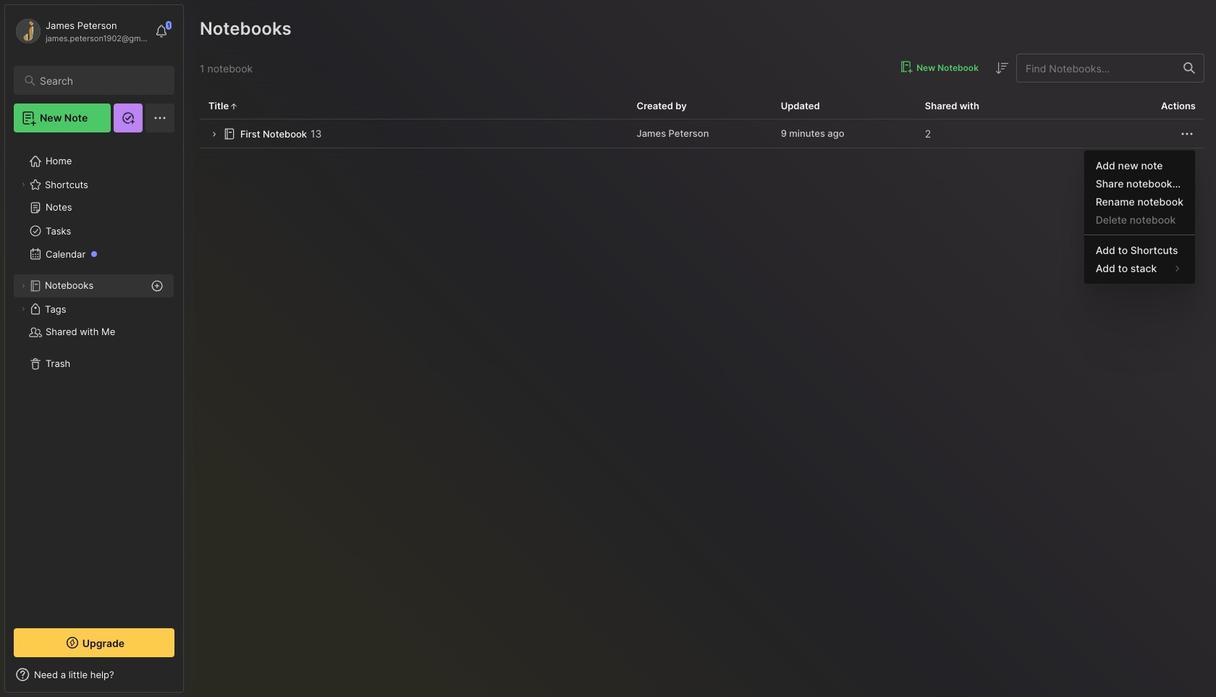 Task type: locate. For each thing, give the bounding box(es) containing it.
expand notebooks image
[[19, 282, 28, 290]]

Add to stack field
[[1085, 259, 1196, 278]]

None search field
[[40, 72, 162, 89]]

tree inside main element
[[5, 141, 183, 616]]

WHAT'S NEW field
[[5, 664, 183, 687]]

tree
[[5, 141, 183, 616]]

row
[[200, 120, 1205, 149]]

More actions field
[[1179, 125, 1197, 142]]



Task type: vqa. For each thing, say whether or not it's contained in the screenshot.
Shortcuts button
no



Task type: describe. For each thing, give the bounding box(es) containing it.
Sort field
[[994, 59, 1011, 77]]

expand tags image
[[19, 305, 28, 314]]

Search text field
[[40, 74, 162, 88]]

Account field
[[14, 17, 148, 46]]

arrow image
[[209, 129, 219, 140]]

more actions image
[[1179, 125, 1197, 142]]

Find Notebooks… text field
[[1018, 56, 1176, 80]]

click to collapse image
[[183, 671, 194, 688]]

sort options image
[[994, 59, 1011, 77]]

dropdown list menu
[[1085, 156, 1196, 278]]

main element
[[0, 0, 188, 698]]

none search field inside main element
[[40, 72, 162, 89]]



